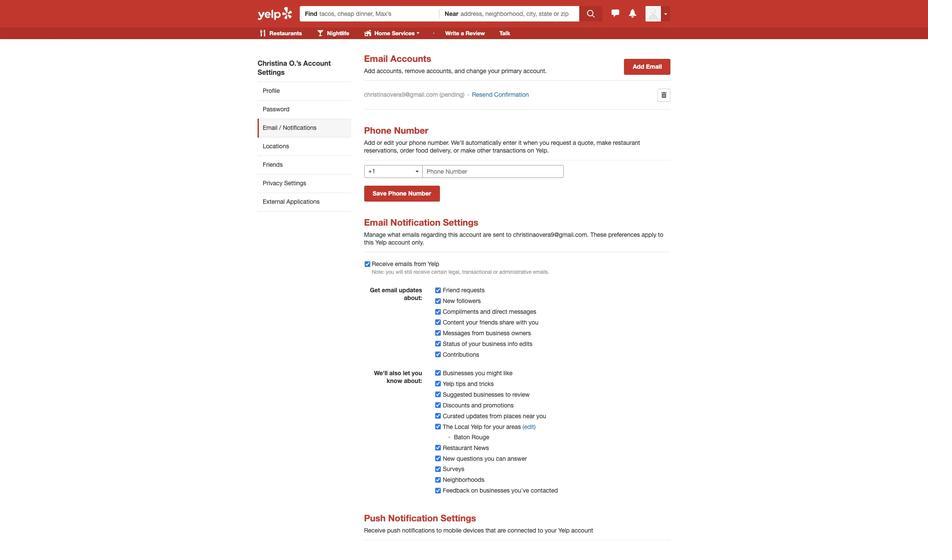 Task type: locate. For each thing, give the bounding box(es) containing it.
receive down push
[[364, 528, 386, 534]]

nightlife link
[[310, 28, 356, 39]]

1 vertical spatial emails
[[395, 261, 412, 267]]

on inside phone number add or edit your phone number. we'll automatically enter it when you request a quote, make restaurant reservations, order food delivery, or make other transactions on yelp.
[[527, 147, 534, 154]]

add email
[[633, 63, 662, 70]]

christina o. image
[[646, 6, 661, 22]]

receive
[[372, 261, 393, 267], [364, 528, 386, 534]]

tips
[[456, 381, 466, 387]]

2 vertical spatial from
[[490, 413, 502, 420]]

business down messages from business owners
[[482, 341, 506, 347]]

0 horizontal spatial this
[[364, 239, 374, 246]]

1 accounts, from the left
[[377, 68, 403, 74]]

business
[[486, 330, 510, 337], [482, 341, 506, 347]]

notification up notifications
[[388, 513, 438, 524]]

news
[[474, 445, 489, 451]]

phone up the "edit"
[[364, 125, 392, 136]]

menu bar containing restaurants
[[252, 28, 429, 39]]

1 vertical spatial on
[[471, 488, 478, 494]]

1 vertical spatial updates
[[466, 413, 488, 420]]

1 horizontal spatial account
[[460, 231, 481, 238]]

0 vertical spatial about:
[[404, 294, 422, 301]]

answer
[[508, 455, 527, 462]]

external applications
[[263, 198, 320, 205]]

from up status of your business info edits
[[472, 330, 484, 337]]

are right that
[[498, 528, 506, 534]]

your right connected
[[545, 528, 557, 534]]

address, neighborhood, city, state or zip field
[[461, 9, 574, 18]]

phone inside save phone number button
[[388, 190, 407, 197]]

push
[[387, 528, 400, 534]]

this inside . these preferences apply to this yelp account only.
[[364, 239, 374, 246]]

messages
[[509, 308, 536, 315]]

friends link
[[258, 156, 351, 174]]

account inside push notification settings receive push notifications to mobile devices that are connected to your yelp account
[[571, 528, 593, 534]]

1 horizontal spatial from
[[472, 330, 484, 337]]

0 horizontal spatial menu bar
[[252, 28, 429, 39]]

add inside the email accounts add accounts, remove accounts, and change your primary account.
[[364, 68, 375, 74]]

yelp inside push notification settings receive push notifications to mobile devices that are connected to your yelp account
[[558, 528, 570, 534]]

None search field
[[300, 3, 604, 22]]

1 vertical spatial are
[[498, 528, 506, 534]]

feedback
[[443, 488, 470, 494]]

0 vertical spatial businesses
[[474, 391, 504, 398]]

your right change
[[488, 68, 500, 74]]

updates down still
[[399, 286, 422, 294]]

1 horizontal spatial make
[[597, 139, 611, 146]]

yelp inside "receive emails from yelp note: you will still receive certain legal, transactional or administrative emails."
[[428, 261, 439, 267]]

0 vertical spatial are
[[483, 231, 491, 238]]

phone number add or edit your phone number. we'll automatically enter it when you request a quote, make restaurant reservations, order food delivery, or make other transactions on yelp.
[[364, 125, 640, 154]]

0 vertical spatial new
[[443, 298, 455, 304]]

might
[[487, 370, 502, 377]]

businesses left you've
[[480, 488, 510, 494]]

1 vertical spatial a
[[573, 139, 576, 146]]

updates
[[399, 286, 422, 294], [466, 413, 488, 420]]

0 vertical spatial number
[[394, 125, 429, 136]]

you inside "receive emails from yelp note: you will still receive certain legal, transactional or administrative emails."
[[386, 269, 394, 275]]

write
[[445, 30, 459, 37]]

settings up "mobile"
[[441, 513, 476, 524]]

0 horizontal spatial from
[[414, 261, 426, 267]]

review
[[512, 391, 530, 398]]

2 new from the top
[[443, 455, 455, 462]]

or up reservations,
[[377, 139, 382, 146]]

number inside save phone number button
[[408, 190, 431, 197]]

you inside phone number add or edit your phone number. we'll automatically enter it when you request a quote, make restaurant reservations, order food delivery, or make other transactions on yelp.
[[540, 139, 549, 146]]

menu bar down find
[[252, 28, 429, 39]]

and left change
[[455, 68, 465, 74]]

it
[[518, 139, 522, 146]]

email inside the email accounts add accounts, remove accounts, and change your primary account.
[[364, 53, 388, 64]]

you up yelp. on the top of page
[[540, 139, 549, 146]]

you inside we'll also let you know about:
[[412, 369, 422, 377]]

1 vertical spatial businesses
[[480, 488, 510, 494]]

automatically
[[466, 139, 501, 146]]

0 vertical spatial notification
[[391, 217, 441, 228]]

2 horizontal spatial account
[[571, 528, 593, 534]]

on down neighborhoods
[[471, 488, 478, 494]]

yelp.
[[536, 147, 549, 154]]

account inside . these preferences apply to this yelp account only.
[[388, 239, 410, 246]]

None checkbox
[[365, 261, 370, 267], [436, 352, 441, 358], [436, 371, 441, 376], [436, 403, 441, 408], [436, 414, 441, 419], [436, 424, 441, 430], [436, 445, 441, 451], [436, 456, 441, 462], [436, 467, 441, 472], [436, 478, 441, 483], [365, 261, 370, 267], [436, 352, 441, 358], [436, 371, 441, 376], [436, 403, 441, 408], [436, 414, 441, 419], [436, 424, 441, 430], [436, 445, 441, 451], [436, 456, 441, 462], [436, 467, 441, 472], [436, 478, 441, 483]]

on
[[527, 147, 534, 154], [471, 488, 478, 494]]

privacy settings link
[[258, 174, 351, 193]]

1 vertical spatial make
[[461, 147, 475, 154]]

0 horizontal spatial accounts,
[[377, 68, 403, 74]]

notification for push
[[388, 513, 438, 524]]

2 horizontal spatial from
[[490, 413, 502, 420]]

updates inside get email updates about:
[[399, 286, 422, 294]]

email inside email / notifications link
[[263, 124, 278, 131]]

2 about: from the top
[[404, 377, 422, 384]]

yelp up "certain" on the left
[[428, 261, 439, 267]]

password link
[[258, 100, 351, 119]]

from inside "receive emails from yelp note: you will still receive certain legal, transactional or administrative emails."
[[414, 261, 426, 267]]

1 vertical spatial receive
[[364, 528, 386, 534]]

email inside add email link
[[646, 63, 662, 70]]

1 vertical spatial about:
[[404, 377, 422, 384]]

settings down christina
[[258, 68, 285, 76]]

from for updates
[[490, 413, 502, 420]]

a left quote, in the right of the page
[[573, 139, 576, 146]]

external applications link
[[258, 193, 351, 212]]

you left will on the left of page
[[386, 269, 394, 275]]

1 vertical spatial this
[[364, 239, 374, 246]]

to right apply
[[658, 231, 664, 238]]

None submit
[[472, 91, 529, 99]]

your right for
[[493, 423, 505, 430]]

the
[[443, 423, 453, 430]]

Find field
[[319, 9, 434, 18]]

add inside phone number add or edit your phone number. we'll automatically enter it when you request a quote, make restaurant reservations, order food delivery, or make other transactions on yelp.
[[364, 139, 375, 146]]

emails
[[402, 231, 420, 238], [395, 261, 412, 267]]

new down friend
[[443, 298, 455, 304]]

2 accounts, from the left
[[427, 68, 453, 74]]

1 new from the top
[[443, 298, 455, 304]]

2 vertical spatial or
[[493, 269, 498, 275]]

emails up will on the left of page
[[395, 261, 412, 267]]

food
[[416, 147, 428, 154]]

restaurants link
[[252, 28, 308, 39]]

accounts, right the remove
[[427, 68, 453, 74]]

0 vertical spatial on
[[527, 147, 534, 154]]

menu bar down near on the left
[[430, 28, 517, 39]]

find
[[305, 10, 317, 17]]

1 horizontal spatial or
[[454, 147, 459, 154]]

new for new followers
[[443, 298, 455, 304]]

request
[[551, 139, 571, 146]]

privacy settings
[[263, 180, 306, 187]]

notification inside push notification settings receive push notifications to mobile devices that are connected to your yelp account
[[388, 513, 438, 524]]

updates down discounts and promotions
[[466, 413, 488, 420]]

None checkbox
[[436, 288, 441, 293], [436, 298, 441, 304], [436, 309, 441, 315], [436, 320, 441, 325], [436, 331, 441, 336], [436, 341, 441, 347], [436, 381, 441, 387], [436, 392, 441, 398], [436, 488, 441, 494], [436, 288, 441, 293], [436, 298, 441, 304], [436, 309, 441, 315], [436, 320, 441, 325], [436, 331, 441, 336], [436, 341, 441, 347], [436, 381, 441, 387], [436, 392, 441, 398], [436, 488, 441, 494]]

settings inside christina o.'s account settings
[[258, 68, 285, 76]]

0 vertical spatial from
[[414, 261, 426, 267]]

make right quote, in the right of the page
[[597, 139, 611, 146]]

1 vertical spatial or
[[454, 147, 459, 154]]

1 vertical spatial new
[[443, 455, 455, 462]]

yelp
[[375, 239, 387, 246], [428, 261, 439, 267], [443, 381, 454, 387], [471, 423, 482, 430], [558, 528, 570, 534]]

settings up manage what emails regarding this account are sent to christinaovera9@gmail.com
[[443, 217, 478, 228]]

local
[[455, 423, 469, 430]]

or right the "transactional"
[[493, 269, 498, 275]]

businesses down tricks
[[474, 391, 504, 398]]

a inside phone number add or edit your phone number. we'll automatically enter it when you request a quote, make restaurant reservations, order food delivery, or make other transactions on yelp.
[[573, 139, 576, 146]]

1 vertical spatial account
[[388, 239, 410, 246]]

2 horizontal spatial or
[[493, 269, 498, 275]]

1 horizontal spatial this
[[448, 231, 458, 238]]

regarding
[[421, 231, 447, 238]]

a right write on the top
[[461, 30, 464, 37]]

save phone number button
[[364, 186, 440, 202]]

home services
[[373, 30, 416, 37]]

menu bar
[[252, 28, 429, 39], [430, 28, 517, 39]]

transactions
[[493, 147, 526, 154]]

new for new questions you can answer
[[443, 455, 455, 462]]

push notification settings receive push notifications to mobile devices that are connected to your yelp account
[[364, 513, 593, 534]]

about: down the let
[[404, 377, 422, 384]]

your right the of
[[469, 341, 481, 347]]

0 horizontal spatial or
[[377, 139, 382, 146]]

1 vertical spatial number
[[408, 190, 431, 197]]

and inside the email accounts add accounts, remove accounts, and change your primary account.
[[455, 68, 465, 74]]

these
[[590, 231, 607, 238]]

2 vertical spatial account
[[571, 528, 593, 534]]

about:
[[404, 294, 422, 301], [404, 377, 422, 384]]

get email updates about:
[[370, 286, 422, 301]]

1 menu bar from the left
[[252, 28, 429, 39]]

phone right save
[[388, 190, 407, 197]]

0 vertical spatial receive
[[372, 261, 393, 267]]

0 horizontal spatial make
[[461, 147, 475, 154]]

1 horizontal spatial accounts,
[[427, 68, 453, 74]]

you up tricks
[[475, 370, 485, 377]]

1 vertical spatial phone
[[388, 190, 407, 197]]

1 horizontal spatial menu bar
[[430, 28, 517, 39]]

christinaovera9@gmail.com down the remove
[[364, 91, 438, 98]]

about: inside get email updates about:
[[404, 294, 422, 301]]

0 vertical spatial updates
[[399, 286, 422, 294]]

on down when
[[527, 147, 534, 154]]

None field
[[319, 9, 434, 18]]

other
[[477, 147, 491, 154]]

1 horizontal spatial are
[[498, 528, 506, 534]]

1 about: from the top
[[404, 294, 422, 301]]

notification for email
[[391, 217, 441, 228]]

or down we'll
[[454, 147, 459, 154]]

you right with
[[529, 319, 539, 326]]

new up surveys
[[443, 455, 455, 462]]

email for email notification settings
[[364, 217, 388, 228]]

share
[[500, 319, 514, 326]]

1 vertical spatial notification
[[388, 513, 438, 524]]

from for emails
[[414, 261, 426, 267]]

baton rouge
[[454, 434, 489, 441]]

0 vertical spatial phone
[[364, 125, 392, 136]]

/
[[279, 124, 281, 131]]

accounts, down the accounts
[[377, 68, 403, 74]]

baton
[[454, 434, 470, 441]]

settings
[[258, 68, 285, 76], [284, 180, 306, 187], [443, 217, 478, 228], [441, 513, 476, 524]]

and right tips
[[467, 381, 478, 387]]

yelp down manage
[[375, 239, 387, 246]]

to right connected
[[538, 528, 543, 534]]

0 horizontal spatial updates
[[399, 286, 422, 294]]

notification up only.
[[391, 217, 441, 228]]

your up order at the left
[[396, 139, 408, 146]]

this right regarding
[[448, 231, 458, 238]]

receive up note:
[[372, 261, 393, 267]]

from up receive
[[414, 261, 426, 267]]

number up the email notification settings
[[408, 190, 431, 197]]

0 vertical spatial or
[[377, 139, 382, 146]]

save phone number
[[373, 190, 431, 197]]

0 vertical spatial account
[[460, 231, 481, 238]]

accounts,
[[377, 68, 403, 74], [427, 68, 453, 74]]

or inside "receive emails from yelp note: you will still receive certain legal, transactional or administrative emails."
[[493, 269, 498, 275]]

messages image
[[610, 8, 621, 18]]

1 horizontal spatial updates
[[466, 413, 488, 420]]

and down suggested businesses to review
[[471, 402, 482, 409]]

are left sent
[[483, 231, 491, 238]]

number inside phone number add or edit your phone number. we'll automatically enter it when you request a quote, make restaurant reservations, order food delivery, or make other transactions on yelp.
[[394, 125, 429, 136]]

number up phone
[[394, 125, 429, 136]]

1 horizontal spatial a
[[573, 139, 576, 146]]

connected
[[508, 528, 536, 534]]

0 horizontal spatial account
[[388, 239, 410, 246]]

1 horizontal spatial on
[[527, 147, 534, 154]]

emails up only.
[[402, 231, 420, 238]]

0 horizontal spatial on
[[471, 488, 478, 494]]

nightlife
[[326, 30, 349, 37]]

will
[[396, 269, 403, 275]]

new
[[443, 298, 455, 304], [443, 455, 455, 462]]

0 vertical spatial a
[[461, 30, 464, 37]]

know
[[387, 377, 402, 384]]

business down content your friends share with you
[[486, 330, 510, 337]]

new followers
[[443, 298, 481, 304]]

remove
[[405, 68, 425, 74]]

make down we'll
[[461, 147, 475, 154]]

we'll also let you know about:
[[374, 369, 422, 384]]

christinaovera9@gmail.com up emails.
[[513, 231, 587, 238]]

the local yelp for your areas (edit)
[[443, 423, 536, 430]]

phone inside phone number add or edit your phone number. we'll automatically enter it when you request a quote, make restaurant reservations, order food delivery, or make other transactions on yelp.
[[364, 125, 392, 136]]

email notification settings
[[364, 217, 478, 228]]

write a review link
[[439, 28, 492, 39]]

home
[[375, 30, 390, 37]]

0 horizontal spatial christinaovera9@gmail.com
[[364, 91, 438, 98]]

you right the let
[[412, 369, 422, 377]]

from down promotions on the right bottom of page
[[490, 413, 502, 420]]

1 horizontal spatial christinaovera9@gmail.com
[[513, 231, 587, 238]]

1 vertical spatial from
[[472, 330, 484, 337]]

emails inside "receive emails from yelp note: you will still receive certain legal, transactional or administrative emails."
[[395, 261, 412, 267]]

email / notifications
[[263, 124, 317, 131]]

also
[[389, 369, 401, 377]]

menu bar containing write a review
[[430, 28, 517, 39]]

account
[[303, 59, 331, 67]]

about: down still
[[404, 294, 422, 301]]

this down manage
[[364, 239, 374, 246]]

0 horizontal spatial are
[[483, 231, 491, 238]]

email
[[364, 53, 388, 64], [646, 63, 662, 70], [263, 124, 278, 131], [364, 217, 388, 228]]

2 menu bar from the left
[[430, 28, 517, 39]]

yelp right connected
[[558, 528, 570, 534]]

email / notifications link
[[258, 119, 351, 137]]

friends
[[263, 161, 283, 168]]

0 vertical spatial this
[[448, 231, 458, 238]]



Task type: vqa. For each thing, say whether or not it's contained in the screenshot.
only.
yes



Task type: describe. For each thing, give the bounding box(es) containing it.
neighborhoods
[[443, 477, 485, 484]]

receive inside push notification settings receive push notifications to mobile devices that are connected to your yelp account
[[364, 528, 386, 534]]

1 vertical spatial christinaovera9@gmail.com
[[513, 231, 587, 238]]

apply
[[642, 231, 656, 238]]

info
[[508, 341, 518, 347]]

to left "mobile"
[[436, 528, 442, 534]]

primary
[[502, 68, 522, 74]]

notifications element
[[628, 8, 638, 18]]

notifications image
[[628, 8, 638, 18]]

note:
[[372, 269, 384, 275]]

settings up external applications
[[284, 180, 306, 187]]

push
[[364, 513, 386, 524]]

your inside the email accounts add accounts, remove accounts, and change your primary account.
[[488, 68, 500, 74]]

(pending)
[[440, 91, 465, 98]]

friends
[[480, 319, 498, 326]]

about: inside we'll also let you know about:
[[404, 377, 422, 384]]

0 horizontal spatial a
[[461, 30, 464, 37]]

your inside phone number add or edit your phone number. we'll automatically enter it when you request a quote, make restaurant reservations, order food delivery, or make other transactions on yelp.
[[396, 139, 408, 146]]

to left review
[[505, 391, 511, 398]]

locations link
[[258, 137, 351, 156]]

locations
[[263, 143, 289, 150]]

your down compliments
[[466, 319, 478, 326]]

0 vertical spatial christinaovera9@gmail.com
[[364, 91, 438, 98]]

0 vertical spatial business
[[486, 330, 510, 337]]

restaurant
[[443, 445, 472, 451]]

yelp inside . these preferences apply to this yelp account only.
[[375, 239, 387, 246]]

content your friends share with you
[[443, 319, 539, 326]]

compliments
[[443, 308, 479, 315]]

suggested
[[443, 391, 472, 398]]

save
[[373, 190, 387, 197]]

compliments and direct messages
[[443, 308, 536, 315]]

new questions you can answer
[[443, 455, 527, 462]]

(edit)
[[523, 423, 536, 430]]

talk link
[[493, 28, 517, 39]]

near
[[445, 10, 459, 17]]

owners
[[512, 330, 531, 337]]

mobile
[[444, 528, 462, 534]]

(edit) link
[[523, 423, 536, 430]]

certain
[[431, 269, 447, 275]]

email accounts add accounts, remove accounts, and change your primary account.
[[364, 53, 547, 74]]

status of your business info edits
[[443, 341, 532, 347]]

notifications
[[283, 124, 317, 131]]

requests
[[462, 287, 485, 294]]

you left can
[[485, 455, 494, 462]]

services
[[392, 30, 415, 37]]

receive
[[414, 269, 430, 275]]

.
[[587, 231, 589, 238]]

add for email accounts
[[364, 68, 375, 74]]

to right sent
[[506, 231, 512, 238]]

0 vertical spatial emails
[[402, 231, 420, 238]]

friend
[[443, 287, 460, 294]]

we'll
[[451, 139, 464, 146]]

applications
[[286, 198, 320, 205]]

edits
[[519, 341, 532, 347]]

0 vertical spatial make
[[597, 139, 611, 146]]

we'll
[[374, 369, 388, 377]]

when
[[523, 139, 538, 146]]

external
[[263, 198, 285, 205]]

1 vertical spatial business
[[482, 341, 506, 347]]

rouge
[[472, 434, 489, 441]]

administrative
[[499, 269, 532, 275]]

like
[[504, 370, 513, 377]]

to inside . these preferences apply to this yelp account only.
[[658, 231, 664, 238]]

reservations,
[[364, 147, 398, 154]]

businesses
[[443, 370, 474, 377]]

your inside push notification settings receive push notifications to mobile devices that are connected to your yelp account
[[545, 528, 557, 534]]

order
[[400, 147, 414, 154]]

let
[[403, 369, 410, 377]]

number.
[[428, 139, 450, 146]]

preferences
[[608, 231, 640, 238]]

are inside push notification settings receive push notifications to mobile devices that are connected to your yelp account
[[498, 528, 506, 534]]

what
[[388, 231, 401, 238]]

profile
[[263, 87, 280, 94]]

near
[[523, 413, 535, 420]]

Phone Number text field
[[422, 165, 564, 178]]

add for phone number
[[364, 139, 375, 146]]

email for email accounts add accounts, remove accounts, and change your primary account.
[[364, 53, 388, 64]]

account.
[[524, 68, 547, 74]]

. these preferences apply to this yelp account only.
[[364, 231, 664, 246]]

settings inside push notification settings receive push notifications to mobile devices that are connected to your yelp account
[[441, 513, 476, 524]]

and up friends
[[480, 308, 491, 315]]

promotions
[[483, 402, 514, 409]]

with
[[516, 319, 527, 326]]

change
[[467, 68, 486, 74]]

messages element
[[610, 8, 621, 18]]

legal,
[[449, 269, 461, 275]]

email for email / notifications
[[263, 124, 278, 131]]

surveys
[[443, 466, 464, 473]]

none search field containing find
[[300, 3, 604, 22]]

receive inside "receive emails from yelp note: you will still receive certain legal, transactional or administrative emails."
[[372, 261, 393, 267]]

curated
[[443, 413, 465, 420]]

talk
[[500, 30, 510, 37]]

get
[[370, 286, 380, 294]]

sent
[[493, 231, 505, 238]]

friend requests
[[443, 287, 485, 294]]

you right the near
[[536, 413, 546, 420]]

suggested businesses to review
[[443, 391, 530, 398]]

restaurant news
[[443, 445, 489, 451]]

christina
[[258, 59, 287, 67]]

discounts and promotions
[[443, 402, 514, 409]]

manage
[[364, 231, 386, 238]]

only.
[[412, 239, 424, 246]]

yelp left for
[[471, 423, 482, 430]]

home services link
[[357, 28, 429, 39]]

transactional
[[462, 269, 492, 275]]

tricks
[[479, 381, 494, 387]]

content
[[443, 319, 464, 326]]

yelp left tips
[[443, 381, 454, 387]]

review
[[466, 30, 485, 37]]

quote,
[[578, 139, 595, 146]]

receive emails from yelp note: you will still receive certain legal, transactional or administrative emails.
[[372, 261, 549, 275]]

that
[[486, 528, 496, 534]]

privacy
[[263, 180, 283, 187]]

you've
[[512, 488, 529, 494]]

accounts
[[391, 53, 431, 64]]

phone
[[409, 139, 426, 146]]



